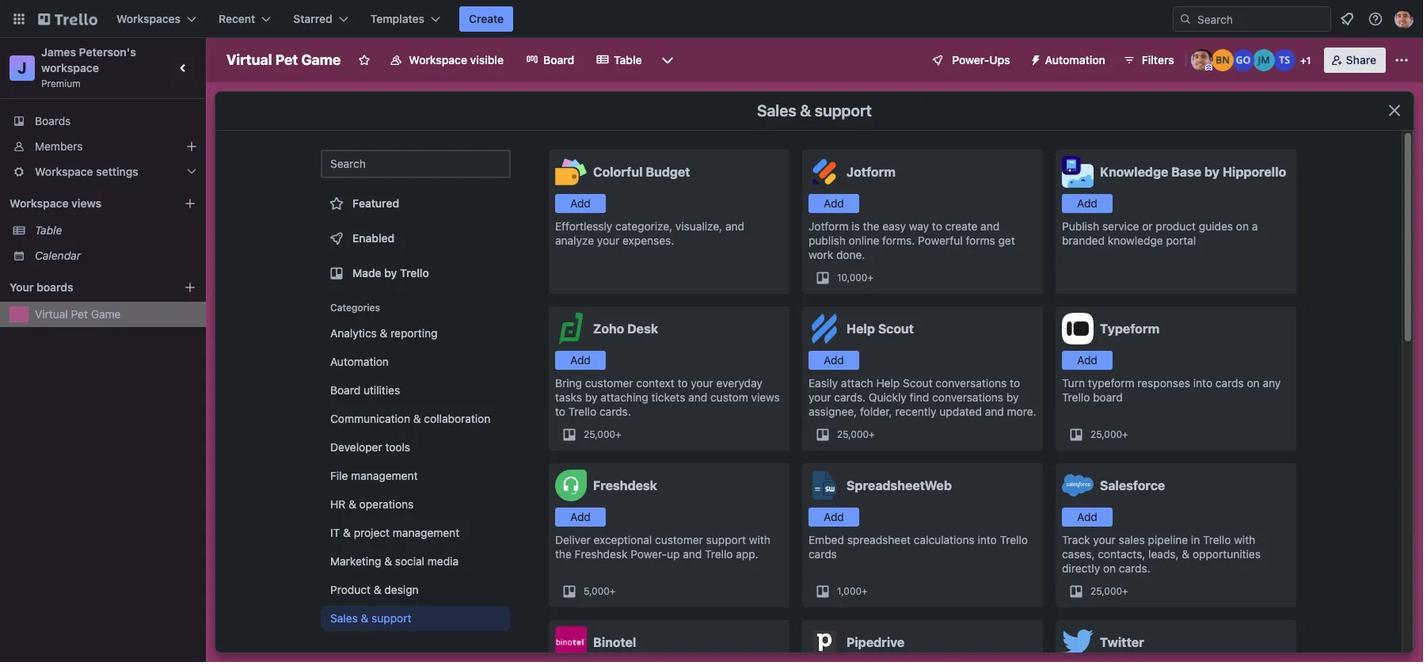 Task type: describe. For each thing, give the bounding box(es) containing it.
game inside text box
[[301, 52, 341, 68]]

0 horizontal spatial automation
[[330, 355, 389, 368]]

add button for knowledge base by hipporello
[[1063, 194, 1113, 213]]

is
[[852, 219, 860, 233]]

it & project management link
[[321, 521, 511, 546]]

virtual pet game link
[[35, 307, 197, 322]]

freshdesk inside the deliver exceptional customer support with the freshdesk power-up and trello app.
[[575, 548, 628, 561]]

app.
[[736, 548, 759, 561]]

pet inside text box
[[275, 52, 298, 68]]

trello inside the bring customer context to your everyday tasks by attaching tickets and custom views to trello cards.
[[569, 405, 597, 418]]

automation inside button
[[1046, 53, 1106, 67]]

analytics & reporting link
[[321, 321, 511, 346]]

ups
[[990, 53, 1011, 67]]

board for board
[[544, 53, 575, 67]]

cards. inside the bring customer context to your everyday tasks by attaching tickets and custom views to trello cards.
[[600, 405, 631, 418]]

add button for zoho desk
[[555, 351, 606, 370]]

power- inside button
[[953, 53, 990, 67]]

product & design
[[330, 583, 419, 597]]

calendar
[[35, 249, 81, 262]]

spreadsheetweb
[[847, 479, 952, 493]]

cards. inside track your sales pipeline in trello with cases, contacts, leads, & opportunities directly on cards.
[[1120, 562, 1151, 575]]

james peterson (jamespeterson93) image
[[1191, 49, 1214, 71]]

visible
[[470, 53, 504, 67]]

1 vertical spatial game
[[91, 307, 121, 321]]

5,000 +
[[584, 586, 616, 597]]

marketing & social media
[[330, 555, 459, 568]]

your inside effortlessly categorize, visualize, and analyze your expenses.
[[597, 234, 620, 247]]

add for help scout
[[824, 353, 845, 367]]

custom
[[711, 391, 749, 404]]

25,000 for salesforce
[[1091, 586, 1123, 597]]

pipedrive
[[847, 635, 905, 650]]

customize views image
[[660, 52, 676, 68]]

opportunities
[[1193, 548, 1261, 561]]

file management link
[[321, 464, 511, 489]]

any
[[1263, 376, 1282, 390]]

recent
[[219, 12, 255, 25]]

add button for typeform
[[1063, 351, 1113, 370]]

communication & collaboration
[[330, 412, 491, 426]]

your boards with 1 items element
[[10, 278, 160, 297]]

on for knowledge base by hipporello
[[1237, 219, 1250, 233]]

made
[[353, 266, 382, 280]]

made by trello link
[[321, 258, 511, 289]]

1 vertical spatial management
[[393, 526, 460, 540]]

jotform for jotform
[[847, 165, 896, 179]]

marketing
[[330, 555, 381, 568]]

effortlessly
[[555, 219, 613, 233]]

publish
[[1063, 219, 1100, 233]]

track your sales pipeline in trello with cases, contacts, leads, & opportunities directly on cards.
[[1063, 533, 1261, 575]]

search image
[[1180, 13, 1193, 25]]

templates button
[[361, 6, 450, 32]]

communication
[[330, 412, 410, 426]]

Search field
[[1193, 7, 1331, 31]]

+ for freshdesk
[[610, 586, 616, 597]]

& for hr & operations link
[[349, 498, 356, 511]]

1 vertical spatial virtual pet game
[[35, 307, 121, 321]]

analytics & reporting
[[330, 326, 438, 340]]

25,000 + for typeform
[[1091, 429, 1129, 441]]

your inside the bring customer context to your everyday tasks by attaching tickets and custom views to trello cards.
[[691, 376, 714, 390]]

members link
[[0, 134, 206, 159]]

sales
[[1119, 533, 1146, 547]]

turn
[[1063, 376, 1086, 390]]

attach
[[841, 376, 874, 390]]

create a view image
[[184, 197, 197, 210]]

& for communication & collaboration link
[[413, 412, 421, 426]]

+ for spreadsheetweb
[[862, 586, 868, 597]]

get
[[999, 234, 1016, 247]]

workspace
[[41, 61, 99, 74]]

track
[[1063, 533, 1091, 547]]

the inside the deliver exceptional customer support with the freshdesk power-up and trello app.
[[555, 548, 572, 561]]

create
[[946, 219, 978, 233]]

easy
[[883, 219, 907, 233]]

1,000
[[838, 586, 862, 597]]

1 vertical spatial pet
[[71, 307, 88, 321]]

hipporello
[[1223, 165, 1287, 179]]

add button for help scout
[[809, 351, 860, 370]]

templates
[[371, 12, 425, 25]]

+ for salesforce
[[1123, 586, 1129, 597]]

primary element
[[0, 0, 1424, 38]]

attaching
[[601, 391, 649, 404]]

j
[[18, 59, 27, 77]]

product
[[330, 583, 371, 597]]

0 vertical spatial management
[[351, 469, 418, 483]]

add button for freshdesk
[[555, 508, 606, 527]]

knowledge base by hipporello
[[1101, 165, 1287, 179]]

workspace for workspace views
[[10, 197, 69, 210]]

by inside the bring customer context to your everyday tasks by attaching tickets and custom views to trello cards.
[[585, 391, 598, 404]]

boards link
[[0, 109, 206, 134]]

bring
[[555, 376, 582, 390]]

cards inside embed spreadsheet calculations into trello cards
[[809, 548, 837, 561]]

board
[[1094, 391, 1123, 404]]

or
[[1143, 219, 1153, 233]]

and inside the bring customer context to your everyday tasks by attaching tickets and custom views to trello cards.
[[689, 391, 708, 404]]

settings
[[96, 165, 139, 178]]

add for zoho desk
[[571, 353, 591, 367]]

utilities
[[364, 384, 400, 397]]

to down tasks
[[555, 405, 566, 418]]

25,000 + for salesforce
[[1091, 586, 1129, 597]]

sm image
[[1023, 48, 1046, 70]]

+ for help scout
[[869, 429, 875, 441]]

guides
[[1200, 219, 1234, 233]]

0 horizontal spatial table
[[35, 223, 62, 237]]

knowledge
[[1108, 234, 1164, 247]]

analytics
[[330, 326, 377, 340]]

and inside jotform is the easy way to create and publish online forms. powerful forms get work done.
[[981, 219, 1000, 233]]

board utilities link
[[321, 378, 511, 403]]

to up tickets
[[678, 376, 688, 390]]

open information menu image
[[1368, 11, 1384, 27]]

context
[[637, 376, 675, 390]]

knowledge
[[1101, 165, 1169, 179]]

25,000 + for help scout
[[838, 429, 875, 441]]

easily attach help scout conversations to your cards.  quickly find conversations by assignee, folder, recently updated and more.
[[809, 376, 1037, 418]]

assignee,
[[809, 405, 858, 418]]

contacts,
[[1098, 548, 1146, 561]]

product & design link
[[321, 578, 511, 603]]

calendar link
[[35, 248, 197, 264]]

trello inside embed spreadsheet calculations into trello cards
[[1000, 533, 1029, 547]]

with inside the deliver exceptional customer support with the freshdesk power-up and trello app.
[[749, 533, 771, 547]]

desk
[[628, 322, 659, 336]]

james
[[41, 45, 76, 59]]

developer tools
[[330, 441, 411, 454]]

to inside easily attach help scout conversations to your cards.  quickly find conversations by assignee, folder, recently updated and more.
[[1010, 376, 1021, 390]]

0 horizontal spatial table link
[[35, 223, 197, 239]]

1 horizontal spatial sales & support
[[758, 101, 872, 120]]

workspace visible button
[[381, 48, 513, 73]]

design
[[385, 583, 419, 597]]

trello inside the deliver exceptional customer support with the freshdesk power-up and trello app.
[[705, 548, 733, 561]]

it
[[330, 526, 340, 540]]

and inside the deliver exceptional customer support with the freshdesk power-up and trello app.
[[683, 548, 702, 561]]

workspace navigation collapse icon image
[[173, 57, 195, 79]]

james peterson's workspace premium
[[41, 45, 139, 90]]

and inside easily attach help scout conversations to your cards.  quickly find conversations by assignee, folder, recently updated and more.
[[986, 405, 1005, 418]]

filters
[[1142, 53, 1175, 67]]

show menu image
[[1395, 52, 1410, 68]]

budget
[[646, 165, 691, 179]]

typeform
[[1089, 376, 1135, 390]]

5,000
[[584, 586, 610, 597]]

the inside jotform is the easy way to create and publish online forms. powerful forms get work done.
[[863, 219, 880, 233]]

deliver
[[555, 533, 591, 547]]

Search text field
[[321, 150, 511, 178]]

gary orlando (garyorlando) image
[[1233, 49, 1255, 71]]

tara schultz (taraschultz7) image
[[1274, 49, 1296, 71]]

done.
[[837, 248, 866, 261]]

developer
[[330, 441, 382, 454]]

help inside easily attach help scout conversations to your cards.  quickly find conversations by assignee, folder, recently updated and more.
[[877, 376, 900, 390]]

add for salesforce
[[1078, 510, 1098, 524]]

calculations
[[914, 533, 975, 547]]

+ for zoho desk
[[616, 429, 622, 441]]



Task type: locate. For each thing, give the bounding box(es) containing it.
management down hr & operations link
[[393, 526, 460, 540]]

on inside track your sales pipeline in trello with cases, contacts, leads, & opportunities directly on cards.
[[1104, 562, 1117, 575]]

your inside easily attach help scout conversations to your cards.  quickly find conversations by assignee, folder, recently updated and more.
[[809, 391, 832, 404]]

turn typeform responses into cards on any trello board
[[1063, 376, 1282, 404]]

responses
[[1138, 376, 1191, 390]]

add button up embed
[[809, 508, 860, 527]]

customer up attaching
[[585, 376, 634, 390]]

trello inside track your sales pipeline in trello with cases, contacts, leads, & opportunities directly on cards.
[[1204, 533, 1232, 547]]

1 horizontal spatial virtual
[[227, 52, 272, 68]]

1 horizontal spatial with
[[1235, 533, 1256, 547]]

media
[[428, 555, 459, 568]]

0 vertical spatial sales & support
[[758, 101, 872, 120]]

0 vertical spatial the
[[863, 219, 880, 233]]

2 vertical spatial support
[[372, 612, 412, 625]]

jotform up the is in the top right of the page
[[847, 165, 896, 179]]

board right the visible
[[544, 53, 575, 67]]

1 horizontal spatial sales
[[758, 101, 797, 120]]

easily
[[809, 376, 838, 390]]

game down the starred dropdown button
[[301, 52, 341, 68]]

analyze
[[555, 234, 594, 247]]

game down your boards with 1 items element
[[91, 307, 121, 321]]

1 vertical spatial conversations
[[933, 391, 1004, 404]]

jotform up publish
[[809, 219, 849, 233]]

+ up pipedrive
[[862, 586, 868, 597]]

0 vertical spatial game
[[301, 52, 341, 68]]

+ down attaching
[[616, 429, 622, 441]]

add for knowledge base by hipporello
[[1078, 197, 1098, 210]]

pet down your boards with 1 items element
[[71, 307, 88, 321]]

on inside publish service or product guides on a branded knowledge portal
[[1237, 219, 1250, 233]]

power- inside the deliver exceptional customer support with the freshdesk power-up and trello app.
[[631, 548, 667, 561]]

jotform is the easy way to create and publish online forms. powerful forms get work done.
[[809, 219, 1016, 261]]

workspace for workspace visible
[[409, 53, 467, 67]]

trello up opportunities
[[1204, 533, 1232, 547]]

into right "calculations"
[[978, 533, 997, 547]]

2 vertical spatial workspace
[[10, 197, 69, 210]]

add for spreadsheetweb
[[824, 510, 845, 524]]

&
[[800, 101, 812, 120], [380, 326, 388, 340], [413, 412, 421, 426], [349, 498, 356, 511], [343, 526, 351, 540], [1183, 548, 1190, 561], [384, 555, 392, 568], [374, 583, 382, 597], [361, 612, 369, 625]]

25,000 down board
[[1091, 429, 1123, 441]]

views down the workspace settings
[[71, 197, 101, 210]]

0 vertical spatial scout
[[879, 322, 914, 336]]

your down effortlessly
[[597, 234, 620, 247]]

+ up binotel
[[610, 586, 616, 597]]

cards. down attaching
[[600, 405, 631, 418]]

updated
[[940, 405, 983, 418]]

25,000 + down folder,
[[838, 429, 875, 441]]

starred button
[[284, 6, 358, 32]]

folder,
[[861, 405, 893, 418]]

& for marketing & social media link
[[384, 555, 392, 568]]

0 notifications image
[[1338, 10, 1357, 29]]

scout
[[879, 322, 914, 336], [903, 376, 933, 390]]

made by trello
[[353, 266, 429, 280]]

2 vertical spatial cards.
[[1120, 562, 1151, 575]]

add button up the is in the top right of the page
[[809, 194, 860, 213]]

binotel
[[593, 635, 637, 650]]

ben nelson (bennelson96) image
[[1212, 49, 1234, 71]]

workspace views
[[10, 197, 101, 210]]

up
[[667, 548, 680, 561]]

0 vertical spatial on
[[1237, 219, 1250, 233]]

and right 'up'
[[683, 548, 702, 561]]

to inside jotform is the easy way to create and publish online forms. powerful forms get work done.
[[933, 219, 943, 233]]

2 horizontal spatial cards.
[[1120, 562, 1151, 575]]

workspace
[[409, 53, 467, 67], [35, 165, 93, 178], [10, 197, 69, 210]]

0 horizontal spatial help
[[847, 322, 876, 336]]

+ down board
[[1123, 429, 1129, 441]]

and inside effortlessly categorize, visualize, and analyze your expenses.
[[726, 219, 745, 233]]

customer up 'up'
[[655, 533, 704, 547]]

file
[[330, 469, 348, 483]]

1 horizontal spatial table
[[614, 53, 642, 67]]

1 vertical spatial support
[[707, 533, 746, 547]]

power-ups
[[953, 53, 1011, 67]]

automation
[[1046, 53, 1106, 67], [330, 355, 389, 368]]

board left utilities
[[330, 384, 361, 397]]

bring customer context to your everyday tasks by attaching tickets and custom views to trello cards.
[[555, 376, 780, 418]]

categories
[[330, 302, 380, 314]]

add button up 'track'
[[1063, 508, 1113, 527]]

0 vertical spatial workspace
[[409, 53, 467, 67]]

by up more.
[[1007, 391, 1019, 404]]

your
[[10, 281, 34, 294]]

virtual down the "boards"
[[35, 307, 68, 321]]

workspace inside popup button
[[35, 165, 93, 178]]

add button up bring
[[555, 351, 606, 370]]

add for jotform
[[824, 197, 845, 210]]

jotform for jotform is the easy way to create and publish online forms. powerful forms get work done.
[[809, 219, 849, 233]]

0 vertical spatial sales
[[758, 101, 797, 120]]

& for it & project management link
[[343, 526, 351, 540]]

cards down embed
[[809, 548, 837, 561]]

cards. inside easily attach help scout conversations to your cards.  quickly find conversations by assignee, folder, recently updated and more.
[[835, 391, 866, 404]]

+ right tara schultz (taraschultz7) icon
[[1301, 55, 1307, 67]]

+ down contacts,
[[1123, 586, 1129, 597]]

+ down folder,
[[869, 429, 875, 441]]

trello left 'track'
[[1000, 533, 1029, 547]]

trello inside turn typeform responses into cards on any trello board
[[1063, 391, 1091, 404]]

customer inside the bring customer context to your everyday tasks by attaching tickets and custom views to trello cards.
[[585, 376, 634, 390]]

trello left app.
[[705, 548, 733, 561]]

table link left customize views "image"
[[587, 48, 652, 73]]

virtual inside text box
[[227, 52, 272, 68]]

workspace left the visible
[[409, 53, 467, 67]]

add button for spreadsheetweb
[[809, 508, 860, 527]]

0 vertical spatial help
[[847, 322, 876, 336]]

on inside turn typeform responses into cards on any trello board
[[1248, 376, 1260, 390]]

cases,
[[1063, 548, 1095, 561]]

way
[[910, 219, 930, 233]]

0 vertical spatial board
[[544, 53, 575, 67]]

cards
[[1216, 376, 1245, 390], [809, 548, 837, 561]]

by right made
[[385, 266, 397, 280]]

1 horizontal spatial board
[[544, 53, 575, 67]]

into inside embed spreadsheet calculations into trello cards
[[978, 533, 997, 547]]

1 vertical spatial sales & support
[[330, 612, 412, 625]]

1 vertical spatial help
[[877, 376, 900, 390]]

1 vertical spatial cards
[[809, 548, 837, 561]]

1 vertical spatial jotform
[[809, 219, 849, 233]]

1 horizontal spatial automation
[[1046, 53, 1106, 67]]

your inside track your sales pipeline in trello with cases, contacts, leads, & opportunities directly on cards.
[[1094, 533, 1116, 547]]

0 horizontal spatial power-
[[631, 548, 667, 561]]

service
[[1103, 219, 1140, 233]]

typeform
[[1101, 322, 1160, 336]]

cards left any
[[1216, 376, 1245, 390]]

workspace settings
[[35, 165, 139, 178]]

table link up calendar link
[[35, 223, 197, 239]]

your up contacts,
[[1094, 533, 1116, 547]]

and right tickets
[[689, 391, 708, 404]]

back to home image
[[38, 6, 97, 32]]

1 horizontal spatial support
[[707, 533, 746, 547]]

add
[[571, 197, 591, 210], [824, 197, 845, 210], [1078, 197, 1098, 210], [571, 353, 591, 367], [824, 353, 845, 367], [1078, 353, 1098, 367], [571, 510, 591, 524], [824, 510, 845, 524], [1078, 510, 1098, 524]]

freshdesk down 'exceptional'
[[575, 548, 628, 561]]

0 horizontal spatial virtual
[[35, 307, 68, 321]]

0 vertical spatial cards
[[1216, 376, 1245, 390]]

enabled
[[353, 231, 395, 245]]

everyday
[[717, 376, 763, 390]]

1 horizontal spatial help
[[877, 376, 900, 390]]

share
[[1347, 53, 1377, 67]]

1 vertical spatial table
[[35, 223, 62, 237]]

automation left the 'filters' button
[[1046, 53, 1106, 67]]

workspace up calendar
[[10, 197, 69, 210]]

views down "everyday"
[[752, 391, 780, 404]]

sales & support link
[[321, 606, 511, 632]]

virtual pet game down the starred
[[227, 52, 341, 68]]

by right base
[[1205, 165, 1220, 179]]

add button up deliver
[[555, 508, 606, 527]]

customer inside the deliver exceptional customer support with the freshdesk power-up and trello app.
[[655, 533, 704, 547]]

1 vertical spatial views
[[752, 391, 780, 404]]

more.
[[1008, 405, 1037, 418]]

0 vertical spatial views
[[71, 197, 101, 210]]

by right tasks
[[585, 391, 598, 404]]

to up more.
[[1010, 376, 1021, 390]]

1 horizontal spatial customer
[[655, 533, 704, 547]]

table up calendar
[[35, 223, 62, 237]]

and right visualize,
[[726, 219, 745, 233]]

+ for jotform
[[868, 272, 874, 284]]

power-ups button
[[921, 48, 1020, 73]]

scout up the "find"
[[903, 376, 933, 390]]

0 horizontal spatial with
[[749, 533, 771, 547]]

25,000 + down attaching
[[584, 429, 622, 441]]

virtual
[[227, 52, 272, 68], [35, 307, 68, 321]]

into for typeform
[[1194, 376, 1213, 390]]

with inside track your sales pipeline in trello with cases, contacts, leads, & opportunities directly on cards.
[[1235, 533, 1256, 547]]

Board name text field
[[219, 48, 349, 73]]

1
[[1307, 55, 1312, 67]]

0 horizontal spatial into
[[978, 533, 997, 547]]

0 horizontal spatial board
[[330, 384, 361, 397]]

2 horizontal spatial support
[[815, 101, 872, 120]]

on down contacts,
[[1104, 562, 1117, 575]]

cards. down contacts,
[[1120, 562, 1151, 575]]

jotform inside jotform is the easy way to create and publish online forms. powerful forms get work done.
[[809, 219, 849, 233]]

0 vertical spatial into
[[1194, 376, 1213, 390]]

it & project management
[[330, 526, 460, 540]]

0 vertical spatial support
[[815, 101, 872, 120]]

& for sales & support link
[[361, 612, 369, 625]]

0 vertical spatial jotform
[[847, 165, 896, 179]]

colorful
[[593, 165, 643, 179]]

25,000 down assignee,
[[838, 429, 869, 441]]

peterson's
[[79, 45, 136, 59]]

0 horizontal spatial the
[[555, 548, 572, 561]]

0 horizontal spatial views
[[71, 197, 101, 210]]

add button up turn
[[1063, 351, 1113, 370]]

into right responses
[[1194, 376, 1213, 390]]

product
[[1156, 219, 1197, 233]]

25,000
[[584, 429, 616, 441], [838, 429, 869, 441], [1091, 429, 1123, 441], [1091, 586, 1123, 597]]

+ 1
[[1301, 55, 1312, 67]]

1 horizontal spatial power-
[[953, 53, 990, 67]]

25,000 down directly
[[1091, 586, 1123, 597]]

1 vertical spatial the
[[555, 548, 572, 561]]

1 vertical spatial automation
[[330, 355, 389, 368]]

table left customize views "image"
[[614, 53, 642, 67]]

into for spreadsheetweb
[[978, 533, 997, 547]]

add button for salesforce
[[1063, 508, 1113, 527]]

trello down turn
[[1063, 391, 1091, 404]]

powerful
[[918, 234, 963, 247]]

board utilities
[[330, 384, 400, 397]]

0 horizontal spatial customer
[[585, 376, 634, 390]]

25,000 down attaching
[[584, 429, 616, 441]]

0 vertical spatial freshdesk
[[593, 479, 658, 493]]

0 horizontal spatial sales
[[330, 612, 358, 625]]

25,000 + down board
[[1091, 429, 1129, 441]]

workspace settings button
[[0, 159, 206, 185]]

forms
[[966, 234, 996, 247]]

by inside easily attach help scout conversations to your cards.  quickly find conversations by assignee, folder, recently updated and more.
[[1007, 391, 1019, 404]]

0 vertical spatial cards.
[[835, 391, 866, 404]]

workspaces
[[116, 12, 181, 25]]

1 vertical spatial into
[[978, 533, 997, 547]]

0 vertical spatial virtual pet game
[[227, 52, 341, 68]]

0 vertical spatial automation
[[1046, 53, 1106, 67]]

add button up easily in the bottom right of the page
[[809, 351, 860, 370]]

salesforce
[[1101, 479, 1166, 493]]

with up app.
[[749, 533, 771, 547]]

boards
[[36, 281, 73, 294]]

1 vertical spatial customer
[[655, 533, 704, 547]]

add button
[[555, 194, 606, 213], [809, 194, 860, 213], [1063, 194, 1113, 213], [555, 351, 606, 370], [809, 351, 860, 370], [1063, 351, 1113, 370], [555, 508, 606, 527], [809, 508, 860, 527], [1063, 508, 1113, 527]]

pet down the starred
[[275, 52, 298, 68]]

scout up quickly in the right bottom of the page
[[879, 322, 914, 336]]

board for board utilities
[[330, 384, 361, 397]]

& inside track your sales pipeline in trello with cases, contacts, leads, & opportunities directly on cards.
[[1183, 548, 1190, 561]]

by
[[1205, 165, 1220, 179], [385, 266, 397, 280], [585, 391, 598, 404], [1007, 391, 1019, 404]]

automation up board utilities
[[330, 355, 389, 368]]

0 vertical spatial table
[[614, 53, 642, 67]]

2 with from the left
[[1235, 533, 1256, 547]]

1 vertical spatial cards.
[[600, 405, 631, 418]]

with up opportunities
[[1235, 533, 1256, 547]]

jeremy miller (jeremymiller198) image
[[1253, 49, 1275, 71]]

+ down online on the right of the page
[[868, 272, 874, 284]]

share button
[[1325, 48, 1387, 73]]

1 vertical spatial workspace
[[35, 165, 93, 178]]

1 with from the left
[[749, 533, 771, 547]]

help down 10,000 +
[[847, 322, 876, 336]]

and up forms
[[981, 219, 1000, 233]]

to up powerful in the top of the page
[[933, 219, 943, 233]]

0 vertical spatial virtual
[[227, 52, 272, 68]]

into inside turn typeform responses into cards on any trello board
[[1194, 376, 1213, 390]]

trello down tasks
[[569, 405, 597, 418]]

directly
[[1063, 562, 1101, 575]]

sales inside sales & support link
[[330, 612, 358, 625]]

0 vertical spatial table link
[[587, 48, 652, 73]]

support inside the deliver exceptional customer support with the freshdesk power-up and trello app.
[[707, 533, 746, 547]]

and
[[726, 219, 745, 233], [981, 219, 1000, 233], [689, 391, 708, 404], [986, 405, 1005, 418], [683, 548, 702, 561]]

effortlessly categorize, visualize, and analyze your expenses.
[[555, 219, 745, 247]]

add button up effortlessly
[[555, 194, 606, 213]]

help up quickly in the right bottom of the page
[[877, 376, 900, 390]]

power- left sm icon
[[953, 53, 990, 67]]

25,000 + for zoho desk
[[584, 429, 622, 441]]

james peterson (jamespeterson93) image
[[1395, 10, 1414, 29]]

the right the is in the top right of the page
[[863, 219, 880, 233]]

cards inside turn typeform responses into cards on any trello board
[[1216, 376, 1245, 390]]

workspace inside button
[[409, 53, 467, 67]]

0 horizontal spatial pet
[[71, 307, 88, 321]]

on for typeform
[[1248, 376, 1260, 390]]

add button up publish
[[1063, 194, 1113, 213]]

0 vertical spatial pet
[[275, 52, 298, 68]]

1 vertical spatial scout
[[903, 376, 933, 390]]

virtual pet game inside text box
[[227, 52, 341, 68]]

25,000 for help scout
[[838, 429, 869, 441]]

1 horizontal spatial the
[[863, 219, 880, 233]]

file management
[[330, 469, 418, 483]]

views
[[71, 197, 101, 210], [752, 391, 780, 404]]

leads,
[[1149, 548, 1180, 561]]

1 vertical spatial sales
[[330, 612, 358, 625]]

your up custom on the bottom
[[691, 376, 714, 390]]

1 vertical spatial virtual
[[35, 307, 68, 321]]

1 horizontal spatial game
[[301, 52, 341, 68]]

this member is an admin of this board. image
[[1206, 64, 1213, 71]]

and left more.
[[986, 405, 1005, 418]]

workspace down members
[[35, 165, 93, 178]]

add button for colorful budget
[[555, 194, 606, 213]]

virtual pet game
[[227, 52, 341, 68], [35, 307, 121, 321]]

management up the operations on the left of page
[[351, 469, 418, 483]]

add for colorful budget
[[571, 197, 591, 210]]

0 horizontal spatial sales & support
[[330, 612, 412, 625]]

operations
[[359, 498, 414, 511]]

add button for jotform
[[809, 194, 860, 213]]

embed
[[809, 533, 845, 547]]

add board image
[[184, 281, 197, 294]]

0 horizontal spatial virtual pet game
[[35, 307, 121, 321]]

featured link
[[321, 188, 511, 219]]

0 horizontal spatial cards.
[[600, 405, 631, 418]]

views inside the bring customer context to your everyday tasks by attaching tickets and custom views to trello cards.
[[752, 391, 780, 404]]

+ for typeform
[[1123, 429, 1129, 441]]

0 horizontal spatial support
[[372, 612, 412, 625]]

create
[[469, 12, 504, 25]]

workspace for workspace settings
[[35, 165, 93, 178]]

scout inside easily attach help scout conversations to your cards.  quickly find conversations by assignee, folder, recently updated and more.
[[903, 376, 933, 390]]

exceptional
[[594, 533, 652, 547]]

star or unstar board image
[[358, 54, 371, 67]]

25,000 for zoho desk
[[584, 429, 616, 441]]

2 vertical spatial on
[[1104, 562, 1117, 575]]

1 horizontal spatial table link
[[587, 48, 652, 73]]

10,000 +
[[838, 272, 874, 284]]

cards. down attach
[[835, 391, 866, 404]]

on left a
[[1237, 219, 1250, 233]]

add for typeform
[[1078, 353, 1098, 367]]

25,000 for typeform
[[1091, 429, 1123, 441]]

j link
[[10, 55, 35, 81]]

25,000 + down directly
[[1091, 586, 1129, 597]]

1 vertical spatial table link
[[35, 223, 197, 239]]

1 horizontal spatial views
[[752, 391, 780, 404]]

find
[[910, 391, 930, 404]]

0 horizontal spatial cards
[[809, 548, 837, 561]]

management
[[351, 469, 418, 483], [393, 526, 460, 540]]

1 horizontal spatial cards.
[[835, 391, 866, 404]]

on left any
[[1248, 376, 1260, 390]]

deliver exceptional customer support with the freshdesk power-up and trello app.
[[555, 533, 771, 561]]

power- down 'exceptional'
[[631, 548, 667, 561]]

1 vertical spatial power-
[[631, 548, 667, 561]]

support inside sales & support link
[[372, 612, 412, 625]]

virtual down the recent popup button
[[227, 52, 272, 68]]

1 vertical spatial board
[[330, 384, 361, 397]]

the down deliver
[[555, 548, 572, 561]]

freshdesk up 'exceptional'
[[593, 479, 658, 493]]

collaboration
[[424, 412, 491, 426]]

1 vertical spatial on
[[1248, 376, 1260, 390]]

0 vertical spatial conversations
[[936, 376, 1007, 390]]

1 horizontal spatial virtual pet game
[[227, 52, 341, 68]]

trello down enabled link
[[400, 266, 429, 280]]

1 horizontal spatial pet
[[275, 52, 298, 68]]

1 horizontal spatial cards
[[1216, 376, 1245, 390]]

& for analytics & reporting link
[[380, 326, 388, 340]]

& for product & design link
[[374, 583, 382, 597]]

0 horizontal spatial game
[[91, 307, 121, 321]]

0 vertical spatial customer
[[585, 376, 634, 390]]

twitter
[[1101, 635, 1145, 650]]

1 vertical spatial freshdesk
[[575, 548, 628, 561]]

virtual pet game down your boards with 1 items element
[[35, 307, 121, 321]]

recent button
[[209, 6, 281, 32]]

james peterson's workspace link
[[41, 45, 139, 74]]

1 horizontal spatial into
[[1194, 376, 1213, 390]]

add for freshdesk
[[571, 510, 591, 524]]

0 vertical spatial power-
[[953, 53, 990, 67]]

your down easily in the bottom right of the page
[[809, 391, 832, 404]]

to
[[933, 219, 943, 233], [678, 376, 688, 390], [1010, 376, 1021, 390], [555, 405, 566, 418]]



Task type: vqa. For each thing, say whether or not it's contained in the screenshot.


